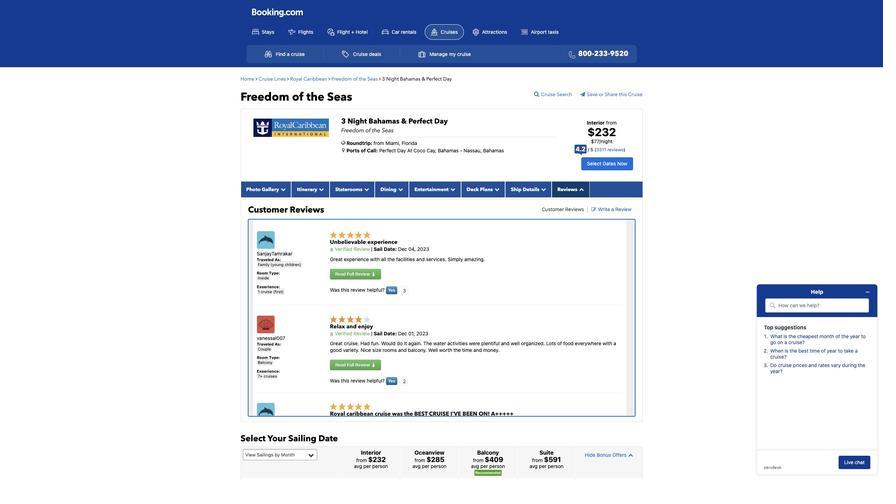 Task type: describe. For each thing, give the bounding box(es) containing it.
all
[[381, 256, 386, 262]]

experience: 7+ cruises
[[257, 369, 280, 379]]

hotel
[[356, 29, 368, 35]]

3 for 3 night bahamas & perfect day freedom of the seas
[[341, 117, 346, 126]]

date: for unbelievable experience
[[384, 247, 397, 253]]

ports
[[347, 148, 360, 154]]

angle right image for royal
[[329, 76, 330, 81]]

now
[[617, 161, 627, 167]]

$285
[[427, 456, 445, 464]]

4.2 / 5 ( 3311 reviews )
[[576, 146, 625, 153]]

balcony inside balcony from $409 avg per person
[[477, 450, 499, 457]]

booking.com home image
[[252, 8, 303, 17]]

globe image
[[341, 140, 346, 145]]

avg for $409
[[471, 464, 479, 470]]

interior from $232 $77 / night
[[587, 120, 617, 145]]

dec for relax and enjoy
[[398, 331, 407, 337]]

car rentals
[[392, 29, 416, 35]]

attractions link
[[467, 25, 513, 39]]

perfect for 3 night bahamas & perfect day
[[426, 76, 442, 82]]

$232 for interior from $232 avg per person
[[368, 456, 386, 464]]

great for relax
[[330, 341, 343, 347]]

angle right image for cruise
[[287, 76, 289, 81]]

the right all
[[388, 256, 395, 262]]

reviews left edit image
[[565, 207, 584, 212]]

cruise for my
[[457, 51, 471, 57]]

0 vertical spatial seas
[[367, 76, 378, 82]]

edit image
[[591, 207, 596, 212]]

was for relax
[[330, 378, 340, 384]]

01,
[[408, 331, 415, 337]]

this for experience
[[341, 287, 349, 293]]

cruise deals
[[353, 51, 381, 57]]

a for write
[[611, 207, 614, 212]]

chevron down image for itinerary
[[317, 187, 324, 192]]

with inside great cruise.  had fun.  would do it again.  the water activities were plentiful and well organized.   lots of food everywhere with a good variety.  nice size rooms and balcony.   well worth the time and money.
[[603, 341, 612, 347]]

suite from $591 avg per person
[[530, 450, 564, 470]]

was
[[392, 411, 403, 418]]

small verified icon image for relax and enjoy
[[330, 333, 334, 337]]

traveled for unbelievable experience
[[257, 258, 274, 262]]

freedom of the seas main content
[[237, 71, 646, 481]]

dining button
[[375, 182, 409, 198]]

i've
[[451, 411, 461, 418]]

view sailings by month link
[[243, 450, 317, 461]]

/ inside 4.2 / 5 ( 3311 reviews )
[[588, 147, 589, 153]]

$232 for interior from $232 $77 / night
[[588, 125, 616, 139]]

staterooms
[[335, 186, 362, 193]]

the inside 3 night bahamas & perfect day freedom of the seas
[[372, 127, 380, 135]]

2023 for relax and enjoy
[[416, 331, 428, 337]]

3 night bahamas & perfect day
[[382, 76, 452, 82]]

oceanview from $285 avg per person
[[413, 450, 447, 470]]

800-
[[578, 49, 594, 59]]

organized.
[[521, 341, 545, 347]]

was this review helpful? yes for experience
[[330, 287, 395, 293]]

sailings
[[257, 453, 273, 458]]

& for 3 night bahamas & perfect day freedom of the seas
[[401, 117, 407, 126]]

avg for $285
[[413, 464, 421, 470]]

lots
[[546, 341, 556, 347]]

(first)
[[273, 290, 284, 294]]

cruise for caribbean
[[375, 411, 391, 418]]

write a review link
[[591, 207, 632, 212]]

deck plans
[[467, 186, 493, 193]]

4.2
[[576, 146, 586, 153]]

/ inside interior from $232 $77 / night
[[600, 139, 601, 145]]

chevron down image for photo gallery
[[279, 187, 286, 192]]

chevron down image for deck plans
[[493, 187, 500, 192]]

per for $409
[[480, 464, 488, 470]]

1 vertical spatial freedom
[[241, 89, 289, 105]]

royal caribbean image
[[253, 119, 329, 137]]

family
[[258, 263, 270, 267]]

deck plans button
[[461, 182, 505, 198]]

royal caribbean link
[[290, 76, 327, 82]]

select for select your sailing date
[[241, 434, 266, 445]]

as: for unbelievable experience
[[275, 258, 281, 262]]

per for $591
[[539, 464, 547, 470]]

caribbean
[[346, 411, 373, 418]]

day for 3 night bahamas & perfect day freedom of the seas
[[434, 117, 448, 126]]

of down cruise deals link
[[353, 76, 358, 82]]

verified review link for relax
[[330, 331, 370, 337]]

the inside great cruise.  had fun.  would do it again.  the water activities were plentiful and well organized.   lots of food everywhere with a good variety.  nice size rooms and balcony.   well worth the time and money.
[[454, 348, 461, 353]]

flight
[[337, 29, 350, 35]]

sail for unbelievable experience
[[374, 247, 383, 253]]

| for experience
[[371, 247, 372, 253]]

sail for relax and enjoy
[[374, 331, 383, 337]]

deals
[[369, 51, 381, 57]]

cruise for cruise deals
[[353, 51, 368, 57]]

person for $409
[[489, 464, 505, 470]]

from for roundtrip: from miami, florida
[[374, 140, 384, 146]]

$77
[[591, 139, 600, 145]]

vanessal007 image
[[257, 316, 274, 334]]

reviews button
[[552, 182, 590, 198]]

florida
[[402, 140, 417, 146]]

night
[[601, 139, 613, 145]]

3 night bahamas & perfect day freedom of the seas
[[341, 117, 448, 135]]

again.
[[408, 341, 422, 347]]

verified review link for unbelievable
[[330, 247, 370, 253]]

hide
[[585, 453, 595, 459]]

as: for relax and enjoy
[[275, 342, 281, 347]]

select your sailing date
[[241, 434, 338, 445]]

a inside great cruise.  had fun.  would do it again.  the water activities were plentiful and well organized.   lots of food everywhere with a good variety.  nice size rooms and balcony.   well worth the time and money.
[[614, 341, 616, 347]]

cruise lines
[[259, 76, 286, 82]]

fun.
[[371, 341, 380, 347]]

3 for 3 night bahamas & perfect day
[[382, 76, 385, 82]]

find a cruise
[[276, 51, 305, 57]]

do
[[397, 341, 403, 347]]

a for find
[[287, 51, 290, 57]]

cruises
[[441, 29, 458, 35]]

0 vertical spatial freedom of the seas
[[332, 76, 378, 82]]

travel menu navigation
[[246, 45, 637, 63]]

plentiful
[[481, 341, 500, 347]]

full for unbelievable
[[347, 272, 354, 277]]

enjoy
[[358, 323, 373, 331]]

select          dates now
[[587, 161, 627, 167]]

facilities
[[396, 256, 415, 262]]

3311
[[596, 147, 606, 153]]

0 vertical spatial with
[[370, 256, 380, 262]]

royal caribbean cruise was the best cruise i've been on! a+++++
[[330, 411, 514, 418]]

was this review helpful? yes for and
[[330, 378, 395, 384]]

coco
[[414, 148, 425, 154]]

taxis
[[548, 29, 559, 35]]

recommended image
[[475, 471, 502, 477]]

experience: for relax and enjoy
[[257, 369, 280, 374]]

$591
[[544, 456, 561, 464]]

cruise search link
[[534, 91, 579, 98]]

date
[[319, 434, 338, 445]]

and right relax at the left of the page
[[346, 323, 357, 331]]

seas inside 3 night bahamas & perfect day freedom of the seas
[[382, 127, 394, 135]]

find a cruise link
[[257, 47, 312, 61]]

2 vertical spatial perfect
[[379, 148, 396, 154]]

cruise for a
[[291, 51, 305, 57]]

1 horizontal spatial customer
[[542, 207, 564, 212]]

dates
[[603, 161, 616, 167]]

cruise search
[[541, 91, 572, 98]]

verified for relax
[[335, 331, 352, 337]]

verified for unbelievable
[[335, 247, 352, 253]]

photo
[[246, 186, 261, 193]]

0 vertical spatial this
[[619, 91, 627, 98]]

cruise.
[[344, 341, 359, 347]]

hide bonus offers
[[585, 453, 627, 459]]

ship details button
[[505, 182, 552, 198]]

cruise right share
[[628, 91, 643, 98]]

review for experience
[[351, 287, 365, 293]]

avg for $591
[[530, 464, 538, 470]]

chevron down image for staterooms
[[362, 187, 369, 192]]

services.
[[426, 256, 446, 262]]

interior
[[587, 120, 605, 126]]

review for and
[[351, 378, 365, 384]]

airport
[[531, 29, 547, 35]]

cruise lines link
[[259, 76, 286, 82]]

home
[[241, 76, 254, 82]]

a+++++
[[491, 411, 514, 418]]

flight + hotel
[[337, 29, 368, 35]]

this for and
[[341, 378, 349, 384]]

reviews down itinerary
[[290, 204, 324, 216]]

flights
[[298, 29, 313, 35]]

800-233-9520 link
[[566, 49, 628, 59]]

& for 3 night bahamas & perfect day
[[422, 76, 425, 82]]

great for unbelievable
[[330, 256, 343, 262]]

size
[[372, 348, 381, 353]]

angle right image for freedom
[[379, 76, 381, 81]]

2 vertical spatial day
[[397, 148, 406, 154]]

from for interior from $232 avg per person
[[356, 458, 367, 464]]

0 horizontal spatial customer
[[248, 204, 288, 216]]

month
[[281, 453, 295, 458]]

water
[[433, 341, 446, 347]]

manage my cruise button
[[411, 47, 479, 61]]

relax
[[330, 323, 345, 331]]



Task type: locate. For each thing, give the bounding box(es) containing it.
1 vertical spatial 3
[[341, 117, 346, 126]]

cruise inside manage my cruise dropdown button
[[457, 51, 471, 57]]

chevron down image for ship details
[[539, 187, 546, 192]]

traveled for relax and enjoy
[[257, 342, 274, 347]]

reviews
[[608, 147, 624, 153]]

0 vertical spatial traveled
[[257, 258, 274, 262]]

1 verified review link from the top
[[330, 247, 370, 253]]

0 vertical spatial type:
[[269, 271, 280, 276]]

entertainment
[[415, 186, 449, 193]]

0 vertical spatial day
[[443, 76, 452, 82]]

2 per from the left
[[422, 464, 430, 470]]

1 per from the left
[[363, 464, 371, 470]]

person inside suite from $591 avg per person
[[548, 464, 564, 470]]

2 angle right image from the left
[[287, 76, 289, 81]]

activities
[[447, 341, 468, 347]]

3 up globe "image"
[[341, 117, 346, 126]]

day inside 3 night bahamas & perfect day freedom of the seas
[[434, 117, 448, 126]]

itinerary button
[[291, 182, 330, 198]]

as: inside sanjaytamrakar traveled as: family (young children)
[[275, 258, 281, 262]]

2 avg from the left
[[413, 464, 421, 470]]

1 vertical spatial small verified icon image
[[330, 333, 334, 337]]

from for interior from $232 $77 / night
[[606, 120, 617, 126]]

inside
[[258, 276, 269, 281]]

1 vertical spatial traveled
[[257, 342, 274, 347]]

3
[[382, 76, 385, 82], [341, 117, 346, 126], [403, 288, 406, 294]]

read down the good
[[335, 363, 346, 368]]

oceanview
[[415, 450, 445, 457]]

2023 right 01, at the left of page
[[416, 331, 428, 337]]

royal caribbean
[[290, 76, 327, 82]]

0 vertical spatial date:
[[384, 247, 397, 253]]

small verified icon image down relax at the left of the page
[[330, 333, 334, 337]]

with left all
[[370, 256, 380, 262]]

from inside 'interior from $232 avg per person'
[[356, 458, 367, 464]]

1 vertical spatial review
[[351, 378, 365, 384]]

dec left 04,
[[398, 247, 407, 253]]

2 as: from the top
[[275, 342, 281, 347]]

royal right lines
[[290, 76, 302, 82]]

were
[[469, 341, 480, 347]]

read full review button down 'variety.'
[[330, 360, 381, 371]]

room for unbelievable experience
[[257, 271, 268, 276]]

3 person from the left
[[489, 464, 505, 470]]

avg down interior at the left of the page
[[354, 464, 362, 470]]

0 vertical spatial verified review link
[[330, 247, 370, 253]]

freedom up roundtrip:
[[341, 127, 364, 135]]

yes for relax and enjoy
[[388, 379, 395, 384]]

read full review
[[335, 272, 371, 277], [335, 363, 371, 368]]

children)
[[285, 263, 301, 267]]

cruise right 1
[[261, 290, 272, 294]]

& inside 3 night bahamas & perfect day freedom of the seas
[[401, 117, 407, 126]]

balcony up recommended image on the right bottom of page
[[477, 450, 499, 457]]

0 horizontal spatial balcony
[[258, 361, 272, 365]]

1 horizontal spatial /
[[600, 139, 601, 145]]

from down interior at the left of the page
[[356, 458, 367, 464]]

0 horizontal spatial &
[[401, 117, 407, 126]]

read full review down unbelievable
[[335, 272, 371, 277]]

type: for unbelievable experience
[[269, 271, 280, 276]]

angle right image right lines
[[287, 76, 289, 81]]

customer
[[248, 204, 288, 216], [542, 207, 564, 212]]

from inside interior from $232 $77 / night
[[606, 120, 617, 126]]

1 | from the top
[[371, 247, 372, 253]]

of right lots
[[557, 341, 562, 347]]

0 horizontal spatial seas
[[327, 89, 352, 105]]

0 vertical spatial was
[[330, 287, 340, 293]]

2 vertical spatial freedom
[[341, 127, 364, 135]]

read full review for experience
[[335, 272, 371, 277]]

vanessal007
[[257, 336, 285, 342]]

0 vertical spatial freedom
[[332, 76, 352, 82]]

per up recommended image on the right bottom of page
[[480, 464, 488, 470]]

and down do
[[398, 348, 407, 353]]

1 vertical spatial type:
[[269, 356, 280, 360]]

0 vertical spatial 3
[[382, 76, 385, 82]]

day down manage my cruise dropdown button
[[443, 76, 452, 82]]

stays
[[262, 29, 274, 35]]

as: up (young
[[275, 258, 281, 262]]

avg inside balcony from $409 avg per person
[[471, 464, 479, 470]]

from for oceanview from $285 avg per person
[[415, 458, 425, 464]]

1 vertical spatial read full review
[[335, 363, 371, 368]]

1 chevron down image from the left
[[362, 187, 369, 192]]

1 vertical spatial dec
[[398, 331, 407, 337]]

chevron down image inside dining dropdown button
[[397, 187, 403, 192]]

0 vertical spatial sail
[[374, 247, 383, 253]]

select up view
[[241, 434, 266, 445]]

2023 right 04,
[[417, 247, 429, 253]]

per inside the oceanview from $285 avg per person
[[422, 464, 430, 470]]

with
[[370, 256, 380, 262], [603, 341, 612, 347]]

relax and enjoy
[[330, 323, 373, 331]]

1 yes from the top
[[388, 288, 395, 293]]

1 room from the top
[[257, 271, 268, 276]]

experience: inside the 'experience: 1 cruise (first)'
[[257, 285, 280, 289]]

person inside the oceanview from $285 avg per person
[[431, 464, 447, 470]]

2 dec from the top
[[398, 331, 407, 337]]

1 as: from the top
[[275, 258, 281, 262]]

room inside room type: inside
[[257, 271, 268, 276]]

2 person from the left
[[431, 464, 447, 470]]

0 horizontal spatial $232
[[368, 456, 386, 464]]

0 horizontal spatial night
[[348, 117, 367, 126]]

experience:
[[257, 285, 280, 289], [257, 369, 280, 374]]

person inside balcony from $409 avg per person
[[489, 464, 505, 470]]

day for 3 night bahamas & perfect day
[[443, 76, 452, 82]]

customer reviews down gallery
[[248, 204, 324, 216]]

from up call:
[[374, 140, 384, 146]]

was for unbelievable
[[330, 287, 340, 293]]

0 vertical spatial |
[[371, 247, 372, 253]]

verified review
[[334, 247, 370, 253], [334, 331, 370, 337]]

1 yes button from the top
[[386, 287, 397, 295]]

| right unbelievable
[[371, 247, 372, 253]]

royal for royal caribbean cruise was the best cruise i've been on! a+++++
[[330, 411, 345, 418]]

the down caribbean
[[306, 89, 324, 105]]

/ left 5 at the right top of the page
[[588, 147, 589, 153]]

0 vertical spatial /
[[600, 139, 601, 145]]

map marker image
[[342, 148, 345, 153]]

the down cruise deals link
[[359, 76, 366, 82]]

/ up 4.2 / 5 ( 3311 reviews )
[[600, 139, 601, 145]]

2 read from the top
[[335, 363, 346, 368]]

on!
[[479, 411, 490, 418]]

1 vertical spatial read full review button
[[330, 360, 381, 371]]

per for $232
[[363, 464, 371, 470]]

night for 3 night bahamas & perfect day
[[386, 76, 399, 82]]

cruise left lines
[[259, 76, 273, 82]]

perfect inside 3 night bahamas & perfect day freedom of the seas
[[409, 117, 433, 126]]

attractions
[[482, 29, 507, 35]]

the
[[423, 341, 432, 347]]

2 yes button from the top
[[386, 378, 397, 386]]

0 vertical spatial 2023
[[417, 247, 429, 253]]

per down interior at the left of the page
[[363, 464, 371, 470]]

2 full from the top
[[347, 363, 354, 368]]

person for $232
[[372, 464, 388, 470]]

3 per from the left
[[480, 464, 488, 470]]

experience for great
[[344, 256, 369, 262]]

1 vertical spatial sail
[[374, 331, 383, 337]]

1 chevron down image from the left
[[279, 187, 286, 192]]

1 great from the top
[[330, 256, 343, 262]]

and down were
[[473, 348, 482, 353]]

from for suite from $591 avg per person
[[532, 458, 543, 464]]

variety.
[[343, 348, 359, 353]]

freedom of the seas down cruise deals link
[[332, 76, 378, 82]]

a inside navigation
[[287, 51, 290, 57]]

(young
[[271, 263, 284, 267]]

day left at
[[397, 148, 406, 154]]

cruise inside the 'experience: 1 cruise (first)'
[[261, 290, 272, 294]]

cruise for 1
[[261, 290, 272, 294]]

per inside suite from $591 avg per person
[[539, 464, 547, 470]]

read down unbelievable
[[335, 272, 346, 277]]

person down interior at the left of the page
[[372, 464, 388, 470]]

800-233-9520
[[578, 49, 628, 59]]

verified
[[335, 247, 352, 253], [335, 331, 352, 337]]

small verified icon image
[[330, 248, 334, 252], [330, 333, 334, 337]]

1 horizontal spatial 3
[[382, 76, 385, 82]]

small verified icon image for unbelievable experience
[[330, 248, 334, 252]]

chevron down image
[[362, 187, 369, 192], [397, 187, 403, 192], [493, 187, 500, 192], [539, 187, 546, 192]]

1 vertical spatial night
[[348, 117, 367, 126]]

1 horizontal spatial customer reviews
[[542, 207, 584, 212]]

1 horizontal spatial select
[[587, 161, 601, 167]]

read full review button down unbelievable
[[330, 269, 381, 280]]

write
[[598, 207, 610, 212]]

4 chevron down image from the left
[[539, 187, 546, 192]]

2 vertical spatial 3
[[403, 288, 406, 294]]

chevron down image for dining
[[397, 187, 403, 192]]

0 horizontal spatial chevron down image
[[279, 187, 286, 192]]

bahamas inside 3 night bahamas & perfect day freedom of the seas
[[369, 117, 399, 126]]

2 helpful? from the top
[[367, 378, 385, 384]]

yes for unbelievable experience
[[388, 288, 395, 293]]

great cruise.  had fun.  would do it again.  the water activities were plentiful and well organized.   lots of food everywhere with a good variety.  nice size rooms and balcony.   well worth the time and money.
[[330, 341, 616, 353]]

save or share this cruise link
[[580, 91, 643, 98]]

2 traveled from the top
[[257, 342, 274, 347]]

food
[[563, 341, 574, 347]]

avg inside 'interior from $232 avg per person'
[[354, 464, 362, 470]]

4 angle right image from the left
[[379, 76, 381, 81]]

2 great from the top
[[330, 341, 343, 347]]

1 vertical spatial &
[[401, 117, 407, 126]]

full for relax
[[347, 363, 354, 368]]

2 sail from the top
[[374, 331, 383, 337]]

$409
[[485, 456, 503, 464]]

chevron down image
[[279, 187, 286, 192], [317, 187, 324, 192], [449, 187, 455, 192]]

room inside room type: balcony
[[257, 356, 268, 360]]

1 vertical spatial verified
[[335, 331, 352, 337]]

type: inside room type: balcony
[[269, 356, 280, 360]]

traveled up family
[[257, 258, 274, 262]]

0 vertical spatial review
[[351, 287, 365, 293]]

1 vertical spatial yes
[[388, 379, 395, 384]]

read for relax
[[335, 363, 346, 368]]

3 angle right image from the left
[[329, 76, 330, 81]]

1 type: from the top
[[269, 271, 280, 276]]

yes button left '2'
[[386, 378, 397, 386]]

sail up all
[[374, 247, 383, 253]]

1 helpful? from the top
[[367, 287, 385, 293]]

1 horizontal spatial &
[[422, 76, 425, 82]]

cruise inside travel menu navigation
[[353, 51, 368, 57]]

from inside balcony from $409 avg per person
[[473, 458, 484, 464]]

4 avg from the left
[[530, 464, 538, 470]]

avg inside suite from $591 avg per person
[[530, 464, 538, 470]]

0 vertical spatial $232
[[588, 125, 616, 139]]

1 vertical spatial a
[[611, 207, 614, 212]]

1 vertical spatial with
[[603, 341, 612, 347]]

type: down "couple"
[[269, 356, 280, 360]]

room down "couple"
[[257, 356, 268, 360]]

helpful? for experience
[[367, 287, 385, 293]]

3 right freedom of the seas link
[[382, 76, 385, 82]]

of down royal caribbean
[[292, 89, 304, 105]]

1 vertical spatial this
[[341, 287, 349, 293]]

and left well
[[501, 341, 510, 347]]

chevron down image left itinerary
[[279, 187, 286, 192]]

0 vertical spatial select
[[587, 161, 601, 167]]

2 verified review link from the top
[[330, 331, 370, 337]]

freedom of the seas link
[[332, 76, 379, 82]]

1 person from the left
[[372, 464, 388, 470]]

1 vertical spatial verified review
[[334, 331, 370, 337]]

2 room from the top
[[257, 356, 268, 360]]

2 review from the top
[[351, 378, 365, 384]]

1 vertical spatial great
[[330, 341, 343, 347]]

type: inside room type: inside
[[269, 271, 280, 276]]

type:
[[269, 271, 280, 276], [269, 356, 280, 360]]

of down roundtrip:
[[361, 148, 366, 154]]

0 vertical spatial experience
[[367, 239, 398, 247]]

1 angle right image from the left
[[256, 76, 257, 81]]

royal left caribbean
[[330, 411, 345, 418]]

2 horizontal spatial seas
[[382, 127, 394, 135]]

233-
[[594, 49, 610, 59]]

2 date: from the top
[[384, 331, 397, 337]]

2 type: from the top
[[269, 356, 280, 360]]

0 horizontal spatial customer reviews
[[248, 204, 324, 216]]

experience for unbelievable
[[367, 239, 398, 247]]

the down activities
[[454, 348, 461, 353]]

1 horizontal spatial $232
[[588, 125, 616, 139]]

0 horizontal spatial 3
[[341, 117, 346, 126]]

yes button for relax and enjoy
[[386, 378, 397, 386]]

details
[[523, 186, 539, 193]]

select          dates now link
[[582, 158, 633, 170]]

1 verified from the top
[[335, 247, 352, 253]]

great inside great cruise.  had fun.  would do it again.  the water activities were plentiful and well organized.   lots of food everywhere with a good variety.  nice size rooms and balcony.   well worth the time and money.
[[330, 341, 343, 347]]

was
[[330, 287, 340, 293], [330, 378, 340, 384]]

1 vertical spatial $232
[[368, 456, 386, 464]]

2 read full review from the top
[[335, 363, 371, 368]]

cruise
[[429, 411, 449, 418]]

1 horizontal spatial royal
[[330, 411, 345, 418]]

offers
[[612, 453, 627, 459]]

2 chevron down image from the left
[[397, 187, 403, 192]]

2 verified from the top
[[335, 331, 352, 337]]

2023 for unbelievable experience
[[417, 247, 429, 253]]

reviews
[[557, 186, 577, 193], [290, 204, 324, 216], [565, 207, 584, 212]]

chevron down image right ship
[[539, 187, 546, 192]]

write a review
[[598, 207, 632, 212]]

1 horizontal spatial balcony
[[477, 450, 499, 457]]

dining
[[380, 186, 397, 193]]

chevron up image inside the reviews dropdown button
[[577, 187, 584, 192]]

helpful? for and
[[367, 378, 385, 384]]

hide bonus offers link
[[578, 449, 640, 462]]

0 vertical spatial perfect
[[426, 76, 442, 82]]

paper plane image
[[580, 92, 587, 97]]

perfect for 3 night bahamas & perfect day freedom of the seas
[[409, 117, 433, 126]]

0 vertical spatial a
[[287, 51, 290, 57]]

from down suite
[[532, 458, 543, 464]]

chevron down image inside itinerary dropdown button
[[317, 187, 324, 192]]

cruise left search
[[541, 91, 556, 98]]

3 for 3
[[403, 288, 406, 294]]

mgriffin0927 image
[[257, 404, 274, 421]]

0 vertical spatial small verified icon image
[[330, 248, 334, 252]]

1 dec from the top
[[398, 247, 407, 253]]

1 was this review helpful? yes from the top
[[330, 287, 395, 293]]

1 vertical spatial was this review helpful? yes
[[330, 378, 395, 384]]

this
[[619, 91, 627, 98], [341, 287, 349, 293], [341, 378, 349, 384]]

0 vertical spatial read
[[335, 272, 346, 277]]

1 vertical spatial experience
[[344, 256, 369, 262]]

worth
[[439, 348, 452, 353]]

of inside 3 night bahamas & perfect day freedom of the seas
[[366, 127, 371, 135]]

1 full from the top
[[347, 272, 354, 277]]

experience: up cruises
[[257, 369, 280, 374]]

3 chevron down image from the left
[[449, 187, 455, 192]]

& down travel menu navigation on the top of page
[[422, 76, 425, 82]]

1 vertical spatial freedom of the seas
[[241, 89, 352, 105]]

cruise deals link
[[334, 47, 389, 61]]

1 horizontal spatial seas
[[367, 76, 378, 82]]

balcony inside room type: balcony
[[258, 361, 272, 365]]

angle right image down the deals
[[379, 76, 381, 81]]

flight + hotel link
[[322, 25, 373, 39]]

1 vertical spatial experience:
[[257, 369, 280, 374]]

0 vertical spatial dec
[[398, 247, 407, 253]]

1 read full review from the top
[[335, 272, 371, 277]]

from left $409
[[473, 458, 484, 464]]

cruise for cruise search
[[541, 91, 556, 98]]

chevron down image left ship
[[493, 187, 500, 192]]

1 vertical spatial perfect
[[409, 117, 433, 126]]

royal for royal caribbean
[[290, 76, 302, 82]]

date: for relax and enjoy
[[384, 331, 397, 337]]

of inside great cruise.  had fun.  would do it again.  the water activities were plentiful and well organized.   lots of food everywhere with a good variety.  nice size rooms and balcony.   well worth the time and money.
[[557, 341, 562, 347]]

4 per from the left
[[539, 464, 547, 470]]

avg up recommended image on the right bottom of page
[[471, 464, 479, 470]]

balcony from $409 avg per person
[[471, 450, 505, 470]]

per for $285
[[422, 464, 430, 470]]

freedom right caribbean
[[332, 76, 352, 82]]

customer reviews link
[[542, 207, 584, 212]]

select inside select          dates now "link"
[[587, 161, 601, 167]]

chevron up image up 'customer reviews' link
[[577, 187, 584, 192]]

room up inside on the left
[[257, 271, 268, 276]]

sanjaytamrakar
[[257, 251, 293, 257]]

experience: for unbelievable experience
[[257, 285, 280, 289]]

0 vertical spatial royal
[[290, 76, 302, 82]]

traveled inside sanjaytamrakar traveled as: family (young children)
[[257, 258, 274, 262]]

1 horizontal spatial chevron down image
[[317, 187, 324, 192]]

1 vertical spatial read
[[335, 363, 346, 368]]

0 vertical spatial was this review helpful? yes
[[330, 287, 395, 293]]

0 vertical spatial chevron up image
[[577, 187, 584, 192]]

night for 3 night bahamas & perfect day freedom of the seas
[[348, 117, 367, 126]]

read
[[335, 272, 346, 277], [335, 363, 346, 368]]

ship details
[[511, 186, 539, 193]]

0 vertical spatial room
[[257, 271, 268, 276]]

| for and
[[371, 331, 372, 337]]

1
[[258, 290, 260, 294]]

2 small verified icon image from the top
[[330, 333, 334, 337]]

chevron down image inside 'staterooms' dropdown button
[[362, 187, 369, 192]]

freedom inside 3 night bahamas & perfect day freedom of the seas
[[341, 127, 364, 135]]

perfect down manage
[[426, 76, 442, 82]]

from right interior
[[606, 120, 617, 126]]

manage my cruise
[[430, 51, 471, 57]]

great down unbelievable
[[330, 256, 343, 262]]

1 sail from the top
[[374, 247, 383, 253]]

caribbean
[[304, 76, 327, 82]]

the
[[359, 76, 366, 82], [306, 89, 324, 105], [372, 127, 380, 135], [388, 256, 395, 262], [454, 348, 461, 353], [404, 411, 413, 418]]

2 vertical spatial seas
[[382, 127, 394, 135]]

1 review from the top
[[351, 287, 365, 293]]

type: down (young
[[269, 271, 280, 276]]

amazing.
[[464, 256, 485, 262]]

select down (
[[587, 161, 601, 167]]

1 read full review button from the top
[[330, 269, 381, 280]]

7+
[[258, 374, 263, 379]]

2 horizontal spatial chevron down image
[[449, 187, 455, 192]]

1 vertical spatial was
[[330, 378, 340, 384]]

search image
[[534, 91, 541, 97]]

and right the facilities
[[416, 256, 425, 262]]

$232 inside 'interior from $232 avg per person'
[[368, 456, 386, 464]]

avg down oceanview
[[413, 464, 421, 470]]

chevron down image inside entertainment 'dropdown button'
[[449, 187, 455, 192]]

dec for unbelievable experience
[[398, 247, 407, 253]]

2 read full review button from the top
[[330, 360, 381, 371]]

2 | from the top
[[371, 331, 372, 337]]

chevron down image inside 'ship details' dropdown button
[[539, 187, 546, 192]]

chevron down image for entertainment
[[449, 187, 455, 192]]

chevron up image for hide bonus offers
[[627, 453, 633, 458]]

read for unbelievable
[[335, 272, 346, 277]]

3 avg from the left
[[471, 464, 479, 470]]

flights link
[[283, 25, 319, 39]]

1 read from the top
[[335, 272, 346, 277]]

been
[[463, 411, 477, 418]]

best
[[414, 411, 428, 418]]

0 vertical spatial full
[[347, 272, 354, 277]]

select for select          dates now
[[587, 161, 601, 167]]

nassau,
[[464, 148, 482, 154]]

the right was at the bottom
[[404, 411, 413, 418]]

photo gallery
[[246, 186, 279, 193]]

cruise for cruise lines
[[259, 76, 273, 82]]

save
[[587, 91, 598, 98]]

balcony up experience: 7+ cruises
[[258, 361, 272, 365]]

avg left $591
[[530, 464, 538, 470]]

2 was this review helpful? yes from the top
[[330, 378, 395, 384]]

from
[[606, 120, 617, 126], [374, 140, 384, 146], [356, 458, 367, 464], [415, 458, 425, 464], [473, 458, 484, 464], [532, 458, 543, 464]]

chevron up image inside hide bonus offers link
[[627, 453, 633, 458]]

bonus
[[597, 453, 611, 459]]

read full review for and
[[335, 363, 371, 368]]

the up roundtrip: from miami, florida
[[372, 127, 380, 135]]

1 traveled from the top
[[257, 258, 274, 262]]

from for balcony from $409 avg per person
[[473, 458, 484, 464]]

yes button for unbelievable experience
[[386, 287, 397, 295]]

your
[[268, 434, 286, 445]]

0 vertical spatial great
[[330, 256, 343, 262]]

type: for relax and enjoy
[[269, 356, 280, 360]]

0 horizontal spatial /
[[588, 147, 589, 153]]

1 horizontal spatial chevron up image
[[627, 453, 633, 458]]

read full review button for experience
[[330, 269, 381, 280]]

1 verified review from the top
[[334, 247, 370, 253]]

seas down the deals
[[367, 76, 378, 82]]

1 experience: from the top
[[257, 285, 280, 289]]

0 vertical spatial as:
[[275, 258, 281, 262]]

person for $591
[[548, 464, 564, 470]]

select
[[587, 161, 601, 167], [241, 434, 266, 445]]

0 horizontal spatial select
[[241, 434, 266, 445]]

1 small verified icon image from the top
[[330, 248, 334, 252]]

4 person from the left
[[548, 464, 564, 470]]

manage
[[430, 51, 448, 57]]

read full review button
[[330, 269, 381, 280], [330, 360, 381, 371]]

as: inside vanessal007 traveled as: couple
[[275, 342, 281, 347]]

sanjaytamrakar image
[[257, 232, 274, 249]]

from inside the oceanview from $285 avg per person
[[415, 458, 425, 464]]

per down suite
[[539, 464, 547, 470]]

full down unbelievable
[[347, 272, 354, 277]]

yes button
[[386, 287, 397, 295], [386, 378, 397, 386]]

3 chevron down image from the left
[[493, 187, 500, 192]]

from inside suite from $591 avg per person
[[532, 458, 543, 464]]

0 vertical spatial read full review
[[335, 272, 371, 277]]

avg for $232
[[354, 464, 362, 470]]

1 vertical spatial date:
[[384, 331, 397, 337]]

1 horizontal spatial with
[[603, 341, 612, 347]]

freedom of the seas down royal caribbean
[[241, 89, 352, 105]]

1 vertical spatial room
[[257, 356, 268, 360]]

sail up fun.
[[374, 331, 383, 337]]

reviews inside dropdown button
[[557, 186, 577, 193]]

3311 reviews link
[[596, 147, 624, 153]]

1 vertical spatial balcony
[[477, 450, 499, 457]]

cruise right 'my'
[[457, 51, 471, 57]]

a right find at top
[[287, 51, 290, 57]]

night inside 3 night bahamas & perfect day freedom of the seas
[[348, 117, 367, 126]]

person for $285
[[431, 464, 447, 470]]

2 experience: from the top
[[257, 369, 280, 374]]

person inside 'interior from $232 avg per person'
[[372, 464, 388, 470]]

angle right image right caribbean
[[329, 76, 330, 81]]

1 vertical spatial as:
[[275, 342, 281, 347]]

would
[[381, 341, 396, 347]]

seas up miami,
[[382, 127, 394, 135]]

2 chevron down image from the left
[[317, 187, 324, 192]]

date: up would
[[384, 331, 397, 337]]

& up florida
[[401, 117, 407, 126]]

home link
[[241, 76, 254, 82]]

1 date: from the top
[[384, 247, 397, 253]]

1 vertical spatial royal
[[330, 411, 345, 418]]

helpful? left '2'
[[367, 378, 385, 384]]

chevron down image inside deck plans dropdown button
[[493, 187, 500, 192]]

cruise inside find a cruise link
[[291, 51, 305, 57]]

room for relax and enjoy
[[257, 356, 268, 360]]

per inside 'interior from $232 avg per person'
[[363, 464, 371, 470]]

ports of call: perfect day at coco cay, bahamas • nassau, bahamas
[[347, 148, 504, 154]]

verified review for unbelievable
[[334, 247, 370, 253]]

1 vertical spatial seas
[[327, 89, 352, 105]]

yes down great experience with all the facilities and services. simply amazing.
[[388, 288, 395, 293]]

1 vertical spatial |
[[371, 331, 372, 337]]

perfect up florida
[[409, 117, 433, 126]]

cruise
[[353, 51, 368, 57], [259, 76, 273, 82], [541, 91, 556, 98], [628, 91, 643, 98]]

person up recommended image on the right bottom of page
[[489, 464, 505, 470]]

chevron up image for reviews
[[577, 187, 584, 192]]

customer reviews down the reviews dropdown button
[[542, 207, 584, 212]]

$232 inside interior from $232 $77 / night
[[588, 125, 616, 139]]

1 vertical spatial full
[[347, 363, 354, 368]]

2 was from the top
[[330, 378, 340, 384]]

traveled inside vanessal007 traveled as: couple
[[257, 342, 274, 347]]

0 vertical spatial verified
[[335, 247, 352, 253]]

yes left '2'
[[388, 379, 395, 384]]

3 inside 3 night bahamas & perfect day freedom of the seas
[[341, 117, 346, 126]]

experience down unbelievable experience on the left of the page
[[344, 256, 369, 262]]

$232
[[588, 125, 616, 139], [368, 456, 386, 464]]

verified review for relax
[[334, 331, 370, 337]]

chevron down image inside photo gallery dropdown button
[[279, 187, 286, 192]]

gallery
[[262, 186, 279, 193]]

read full review button for and
[[330, 360, 381, 371]]

2 yes from the top
[[388, 379, 395, 384]]

entertainment button
[[409, 182, 461, 198]]

2 verified review from the top
[[334, 331, 370, 337]]

share
[[605, 91, 618, 98]]

per inside balcony from $409 avg per person
[[480, 464, 488, 470]]

1 avg from the left
[[354, 464, 362, 470]]

freedom down cruise lines
[[241, 89, 289, 105]]

experience: down inside on the left
[[257, 285, 280, 289]]

3 down the facilities
[[403, 288, 406, 294]]

interior from $232 avg per person
[[354, 450, 388, 470]]

seas down freedom of the seas link
[[327, 89, 352, 105]]

from down oceanview
[[415, 458, 425, 464]]

1 vertical spatial select
[[241, 434, 266, 445]]

chevron up image
[[577, 187, 584, 192], [627, 453, 633, 458]]

1 was from the top
[[330, 287, 340, 293]]

2 horizontal spatial 3
[[403, 288, 406, 294]]

perfect down miami,
[[379, 148, 396, 154]]

well
[[511, 341, 520, 347]]

of
[[353, 76, 358, 82], [292, 89, 304, 105], [366, 127, 371, 135], [361, 148, 366, 154], [557, 341, 562, 347]]

0 vertical spatial &
[[422, 76, 425, 82]]

angle right image
[[256, 76, 257, 81], [287, 76, 289, 81], [329, 76, 330, 81], [379, 76, 381, 81]]

chevron down image left staterooms
[[317, 187, 324, 192]]

avg inside the oceanview from $285 avg per person
[[413, 464, 421, 470]]

1 vertical spatial helpful?
[[367, 378, 385, 384]]

0 horizontal spatial royal
[[290, 76, 302, 82]]



Task type: vqa. For each thing, say whether or not it's contained in the screenshot.


